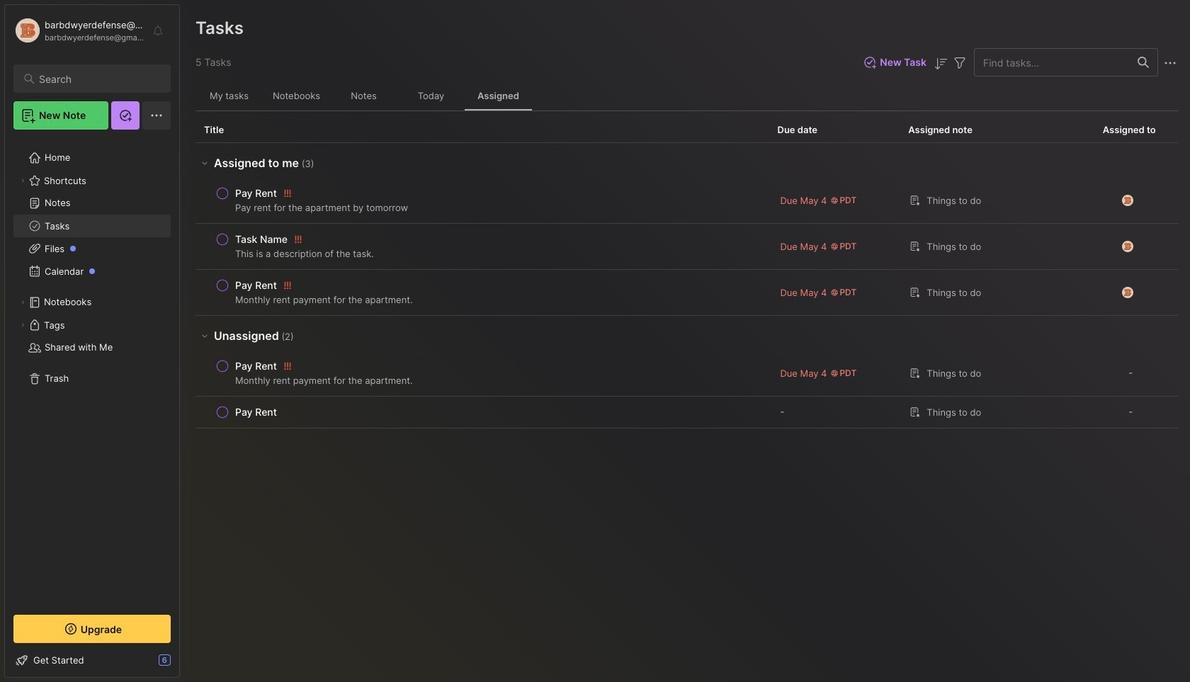 Task type: describe. For each thing, give the bounding box(es) containing it.
main element
[[0, 0, 184, 682]]

Account field
[[13, 16, 145, 45]]

create a task image
[[297, 328, 314, 345]]

create a task image
[[317, 155, 334, 172]]

expand notebooks image
[[18, 298, 27, 307]]

Filter tasks field
[[952, 53, 969, 71]]

expand tags image
[[18, 321, 27, 329]]

pay rent 3 cell
[[235, 278, 277, 293]]

Help and Learning task checklist field
[[5, 649, 179, 672]]

none search field inside main element
[[39, 70, 158, 87]]



Task type: locate. For each thing, give the bounding box(es) containing it.
Sort tasks by… field
[[932, 54, 949, 72]]

filter tasks image
[[952, 54, 969, 71]]

pay rent 6 cell
[[235, 405, 277, 419]]

row
[[196, 178, 1179, 224], [204, 184, 761, 218], [196, 224, 1179, 270], [204, 230, 761, 264], [196, 270, 1179, 316], [204, 276, 761, 310], [196, 351, 1179, 397], [204, 356, 761, 390], [196, 397, 1179, 429], [204, 402, 761, 422]]

tree inside main element
[[5, 138, 179, 602]]

task name 2 cell
[[235, 232, 288, 247]]

Search text field
[[39, 72, 158, 86]]

click to collapse image
[[179, 656, 190, 673]]

pay rent 1 cell
[[235, 186, 277, 201]]

tree
[[5, 138, 179, 602]]

None search field
[[39, 70, 158, 87]]

Find tasks… text field
[[975, 51, 1129, 74]]

More actions and view options field
[[1158, 53, 1179, 71]]

more actions and view options image
[[1162, 54, 1179, 71]]

row group
[[196, 143, 1179, 429]]

pay rent 5 cell
[[235, 359, 277, 373]]

collapse unassigned image
[[199, 330, 210, 342]]

collapse assignedtome image
[[199, 157, 210, 169]]



Task type: vqa. For each thing, say whether or not it's contained in the screenshot.
Outdent image
no



